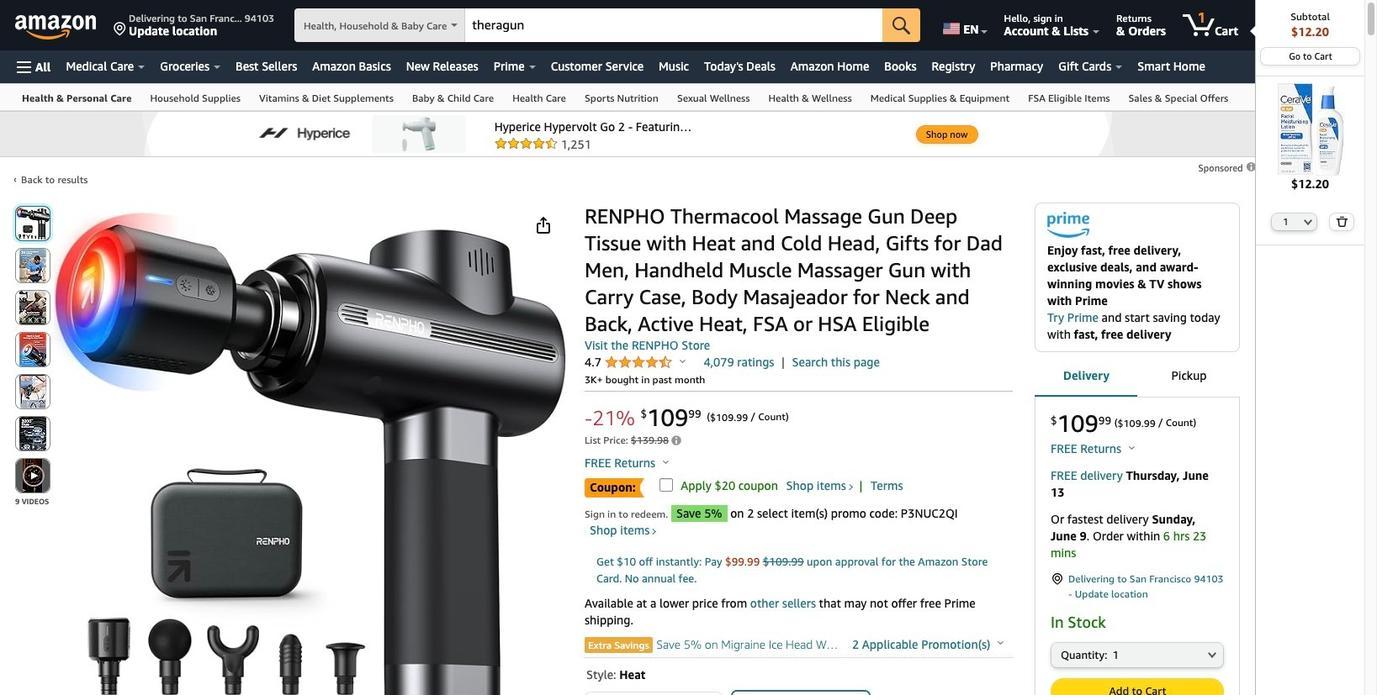 Task type: describe. For each thing, give the bounding box(es) containing it.
learn more about amazon pricing and savings image
[[672, 436, 682, 448]]

amazon image
[[15, 15, 97, 40]]

navigation navigation
[[0, 0, 1366, 696]]

popover image
[[663, 460, 669, 464]]

popover image
[[679, 359, 685, 363]]

Search Amazon text field
[[465, 9, 883, 41]]

renpho thermacool massage gun deep tissue with heat and cold head, gifts for dad men, handheld muscle massager gun with carry case, body masajeador for neck and back, active heat, fsa or hsa eligible image
[[54, 212, 566, 696]]

amazon prime logo image
[[1047, 212, 1089, 243]]

dropdown image
[[1304, 218, 1313, 225]]



Task type: vqa. For each thing, say whether or not it's contained in the screenshot.
DELETE icon
yes



Task type: locate. For each thing, give the bounding box(es) containing it.
None submit
[[883, 8, 920, 42], [16, 207, 50, 241], [1330, 213, 1353, 230], [16, 249, 50, 283], [16, 291, 50, 325], [16, 333, 50, 367], [16, 375, 50, 409], [16, 417, 50, 451], [16, 459, 50, 493], [883, 8, 920, 42], [16, 207, 50, 241], [1330, 213, 1353, 230], [16, 249, 50, 283], [16, 291, 50, 325], [16, 333, 50, 367], [16, 375, 50, 409], [16, 417, 50, 451], [16, 459, 50, 493]]

None button
[[1052, 680, 1223, 696]]

none search field inside the navigation navigation
[[294, 8, 920, 44]]

None search field
[[294, 8, 920, 44]]

checkbox image
[[659, 479, 673, 493]]

cerave am facial moisturizing lotion with spf 30 | oil-free face moisturizer with spf | formulated with hyaluronic acid, niacinamide &amp; ceramides | non-comedogenic | broad spectrum sunscreen | 3 ounce image
[[1264, 83, 1356, 176]]

tab list
[[1035, 355, 1240, 399]]

delete image
[[1336, 216, 1348, 227]]

dropdown image
[[1208, 652, 1217, 659]]

option group
[[580, 688, 1013, 696]]



